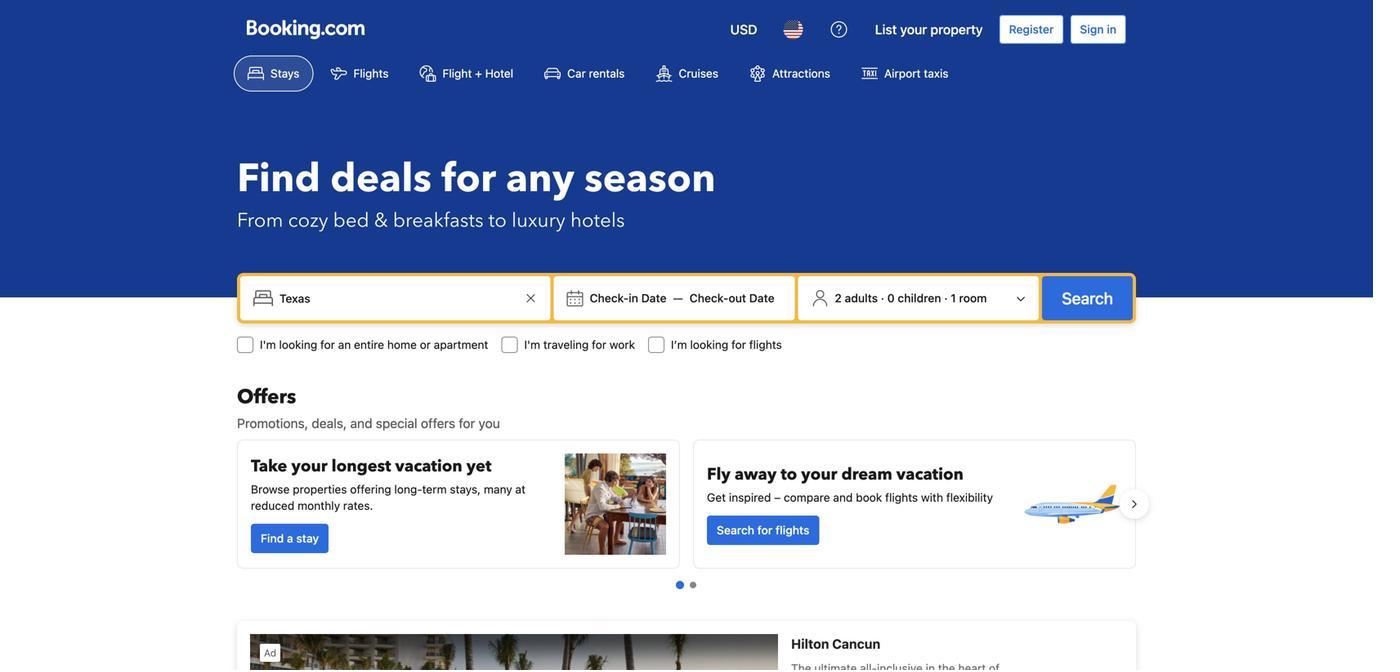 Task type: vqa. For each thing, say whether or not it's contained in the screenshot.
"tickets?"
no



Task type: describe. For each thing, give the bounding box(es) containing it.
cozy
[[288, 207, 328, 234]]

deals
[[330, 152, 432, 206]]

flight
[[443, 67, 472, 80]]

apartment
[[434, 338, 488, 352]]

for for any
[[442, 152, 496, 206]]

compare
[[784, 491, 830, 504]]

stays
[[271, 67, 300, 80]]

search for flights
[[717, 524, 810, 537]]

with
[[921, 491, 943, 504]]

2 date from the left
[[749, 291, 775, 305]]

attractions
[[773, 67, 830, 80]]

region containing take your longest vacation yet
[[224, 433, 1149, 575]]

rentals
[[589, 67, 625, 80]]

attractions link
[[736, 56, 844, 92]]

1 · from the left
[[881, 291, 885, 305]]

an
[[338, 338, 351, 352]]

property
[[931, 22, 983, 37]]

luxury
[[512, 207, 566, 234]]

find for deals
[[237, 152, 321, 206]]

rates.
[[343, 499, 373, 513]]

register link
[[999, 15, 1064, 44]]

find for a
[[261, 532, 284, 545]]

flights link
[[317, 56, 403, 92]]

and inside 'offers promotions, deals, and special offers for you'
[[350, 416, 372, 431]]

book
[[856, 491, 882, 504]]

at
[[515, 483, 526, 496]]

usd button
[[721, 10, 767, 49]]

search for flights link
[[707, 516, 819, 545]]

stay
[[296, 532, 319, 545]]

hotels
[[570, 207, 625, 234]]

fly away to your dream vacation get inspired – compare and book flights with flexibility
[[707, 464, 993, 504]]

deals,
[[312, 416, 347, 431]]

home
[[387, 338, 417, 352]]

list
[[875, 22, 897, 37]]

away
[[735, 464, 777, 486]]

register
[[1009, 22, 1054, 36]]

fly away to your dream vacation image
[[1021, 454, 1122, 555]]

cruises link
[[642, 56, 732, 92]]

for for flights
[[732, 338, 746, 352]]

reduced
[[251, 499, 295, 513]]

list your property link
[[865, 10, 993, 49]]

take your longest vacation yet browse properties offering long-term stays, many at reduced monthly rates.
[[251, 455, 526, 513]]

i'm traveling for work
[[524, 338, 635, 352]]

for for an
[[320, 338, 335, 352]]

a
[[287, 532, 293, 545]]

usd
[[730, 22, 757, 37]]

flexibility
[[946, 491, 993, 504]]

i'm for i'm looking for an entire home or apartment
[[260, 338, 276, 352]]

work
[[610, 338, 635, 352]]

2 · from the left
[[944, 291, 948, 305]]

find a stay
[[261, 532, 319, 545]]

booking.com image
[[247, 20, 365, 39]]

flight + hotel link
[[406, 56, 527, 92]]

flights
[[354, 67, 389, 80]]

1
[[951, 291, 956, 305]]

monthly
[[298, 499, 340, 513]]

2
[[835, 291, 842, 305]]

bed
[[333, 207, 369, 234]]

airport
[[884, 67, 921, 80]]

airport taxis
[[884, 67, 949, 80]]

or
[[420, 338, 431, 352]]

for inside 'offers promotions, deals, and special offers for you'
[[459, 416, 475, 431]]

inspired
[[729, 491, 771, 504]]

2 check- from the left
[[690, 291, 729, 305]]

properties
[[293, 483, 347, 496]]

offers
[[421, 416, 455, 431]]

to inside find deals for any season from cozy bed & breakfasts to luxury hotels
[[489, 207, 507, 234]]

looking for i'm
[[279, 338, 317, 352]]

list your property
[[875, 22, 983, 37]]

long-
[[394, 483, 422, 496]]

2 adults · 0 children · 1 room
[[835, 291, 987, 305]]

offers main content
[[224, 384, 1149, 670]]

—
[[673, 291, 683, 305]]

take
[[251, 455, 287, 478]]

sign in
[[1080, 22, 1117, 36]]

cruises
[[679, 67, 719, 80]]



Task type: locate. For each thing, give the bounding box(es) containing it.
stays link
[[234, 56, 313, 92]]

flights down "check-out date" button
[[749, 338, 782, 352]]

search for search for flights
[[717, 524, 755, 537]]

breakfasts
[[393, 207, 484, 234]]

in for check-
[[629, 291, 638, 305]]

1 looking from the left
[[279, 338, 317, 352]]

search
[[1062, 289, 1113, 308], [717, 524, 755, 537]]

take your longest vacation yet image
[[565, 454, 666, 555]]

check-out date button
[[683, 284, 781, 313]]

your
[[900, 22, 927, 37], [291, 455, 328, 478], [801, 464, 837, 486]]

0 horizontal spatial i'm
[[260, 338, 276, 352]]

offers promotions, deals, and special offers for you
[[237, 384, 500, 431]]

+
[[475, 67, 482, 80]]

search inside offers main content
[[717, 524, 755, 537]]

0 horizontal spatial check-
[[590, 291, 629, 305]]

&
[[374, 207, 388, 234]]

vacation inside take your longest vacation yet browse properties offering long-term stays, many at reduced monthly rates.
[[395, 455, 462, 478]]

your up properties
[[291, 455, 328, 478]]

date left —
[[641, 291, 667, 305]]

1 vertical spatial search
[[717, 524, 755, 537]]

from
[[237, 207, 283, 234]]

stays,
[[450, 483, 481, 496]]

in left —
[[629, 291, 638, 305]]

check- right —
[[690, 291, 729, 305]]

find
[[237, 152, 321, 206], [261, 532, 284, 545]]

find a stay link
[[251, 524, 329, 553]]

check-in date — check-out date
[[590, 291, 775, 305]]

many
[[484, 483, 512, 496]]

flights
[[749, 338, 782, 352], [885, 491, 918, 504], [776, 524, 810, 537]]

find inside region
[[261, 532, 284, 545]]

1 horizontal spatial i'm
[[524, 338, 540, 352]]

Where are you going? field
[[273, 284, 521, 313]]

0 horizontal spatial looking
[[279, 338, 317, 352]]

offering
[[350, 483, 391, 496]]

traveling
[[543, 338, 589, 352]]

i'm
[[260, 338, 276, 352], [524, 338, 540, 352]]

vacation up with
[[897, 464, 964, 486]]

for down out
[[732, 338, 746, 352]]

for down inspired
[[758, 524, 773, 537]]

to up compare
[[781, 464, 797, 486]]

offers
[[237, 384, 296, 411]]

1 i'm from the left
[[260, 338, 276, 352]]

1 horizontal spatial check-
[[690, 291, 729, 305]]

· left the "0"
[[881, 291, 885, 305]]

for for work
[[592, 338, 607, 352]]

i'm looking for flights
[[671, 338, 782, 352]]

0 horizontal spatial ·
[[881, 291, 885, 305]]

1 date from the left
[[641, 291, 667, 305]]

date right out
[[749, 291, 775, 305]]

yet
[[467, 455, 492, 478]]

car rentals
[[567, 67, 625, 80]]

looking left an
[[279, 338, 317, 352]]

find left the a
[[261, 532, 284, 545]]

and left book
[[833, 491, 853, 504]]

0 horizontal spatial to
[[489, 207, 507, 234]]

0 vertical spatial in
[[1107, 22, 1117, 36]]

in
[[1107, 22, 1117, 36], [629, 291, 638, 305]]

hotel
[[485, 67, 513, 80]]

0 horizontal spatial in
[[629, 291, 638, 305]]

· left 1
[[944, 291, 948, 305]]

–
[[774, 491, 781, 504]]

children
[[898, 291, 941, 305]]

vacation up term
[[395, 455, 462, 478]]

fly
[[707, 464, 731, 486]]

0 vertical spatial search
[[1062, 289, 1113, 308]]

your for list
[[900, 22, 927, 37]]

get
[[707, 491, 726, 504]]

room
[[959, 291, 987, 305]]

1 horizontal spatial search
[[1062, 289, 1113, 308]]

i'm looking for an entire home or apartment
[[260, 338, 488, 352]]

looking right i'm
[[690, 338, 729, 352]]

check- up work at bottom
[[590, 291, 629, 305]]

looking for i'm
[[690, 338, 729, 352]]

1 horizontal spatial date
[[749, 291, 775, 305]]

and inside 'fly away to your dream vacation get inspired – compare and book flights with flexibility'
[[833, 491, 853, 504]]

search button
[[1042, 276, 1133, 320]]

i'm up offers
[[260, 338, 276, 352]]

in for sign
[[1107, 22, 1117, 36]]

1 vertical spatial flights
[[885, 491, 918, 504]]

special
[[376, 416, 417, 431]]

taxis
[[924, 67, 949, 80]]

1 vertical spatial in
[[629, 291, 638, 305]]

adults
[[845, 291, 878, 305]]

0 horizontal spatial search
[[717, 524, 755, 537]]

find deals for any season from cozy bed & breakfasts to luxury hotels
[[237, 152, 716, 234]]

to left luxury
[[489, 207, 507, 234]]

1 check- from the left
[[590, 291, 629, 305]]

for up breakfasts
[[442, 152, 496, 206]]

0 horizontal spatial and
[[350, 416, 372, 431]]

search for search
[[1062, 289, 1113, 308]]

longest
[[332, 455, 391, 478]]

search inside button
[[1062, 289, 1113, 308]]

2 horizontal spatial your
[[900, 22, 927, 37]]

check-in date button
[[583, 284, 673, 313]]

·
[[881, 291, 885, 305], [944, 291, 948, 305]]

vacation
[[395, 455, 462, 478], [897, 464, 964, 486]]

1 horizontal spatial to
[[781, 464, 797, 486]]

to inside 'fly away to your dream vacation get inspired – compare and book flights with flexibility'
[[781, 464, 797, 486]]

0 vertical spatial to
[[489, 207, 507, 234]]

car
[[567, 67, 586, 80]]

your up compare
[[801, 464, 837, 486]]

0 vertical spatial and
[[350, 416, 372, 431]]

0
[[888, 291, 895, 305]]

2 adults · 0 children · 1 room button
[[805, 283, 1033, 314]]

region
[[224, 433, 1149, 575]]

1 horizontal spatial looking
[[690, 338, 729, 352]]

in right sign
[[1107, 22, 1117, 36]]

entire
[[354, 338, 384, 352]]

dream
[[842, 464, 893, 486]]

1 vertical spatial and
[[833, 491, 853, 504]]

progress bar inside offers main content
[[676, 581, 696, 589]]

for left work at bottom
[[592, 338, 607, 352]]

i'm left the traveling
[[524, 338, 540, 352]]

0 vertical spatial find
[[237, 152, 321, 206]]

out
[[729, 291, 746, 305]]

season
[[584, 152, 716, 206]]

your inside take your longest vacation yet browse properties offering long-term stays, many at reduced monthly rates.
[[291, 455, 328, 478]]

airport taxis link
[[848, 56, 963, 92]]

1 vertical spatial find
[[261, 532, 284, 545]]

and right the deals,
[[350, 416, 372, 431]]

term
[[422, 483, 447, 496]]

2 vertical spatial flights
[[776, 524, 810, 537]]

for inside find deals for any season from cozy bed & breakfasts to luxury hotels
[[442, 152, 496, 206]]

browse
[[251, 483, 290, 496]]

sign in link
[[1070, 15, 1126, 44]]

to
[[489, 207, 507, 234], [781, 464, 797, 486]]

any
[[506, 152, 575, 206]]

for left an
[[320, 338, 335, 352]]

flight + hotel
[[443, 67, 513, 80]]

1 horizontal spatial in
[[1107, 22, 1117, 36]]

flights left with
[[885, 491, 918, 504]]

0 horizontal spatial vacation
[[395, 455, 462, 478]]

i'm
[[671, 338, 687, 352]]

flights inside 'fly away to your dream vacation get inspired – compare and book flights with flexibility'
[[885, 491, 918, 504]]

sign
[[1080, 22, 1104, 36]]

vacation inside 'fly away to your dream vacation get inspired – compare and book flights with flexibility'
[[897, 464, 964, 486]]

your for take
[[291, 455, 328, 478]]

1 horizontal spatial and
[[833, 491, 853, 504]]

2 looking from the left
[[690, 338, 729, 352]]

i'm for i'm traveling for work
[[524, 338, 540, 352]]

find inside find deals for any season from cozy bed & breakfasts to luxury hotels
[[237, 152, 321, 206]]

1 vertical spatial to
[[781, 464, 797, 486]]

0 vertical spatial flights
[[749, 338, 782, 352]]

looking
[[279, 338, 317, 352], [690, 338, 729, 352]]

promotions,
[[237, 416, 308, 431]]

your right list
[[900, 22, 927, 37]]

1 horizontal spatial your
[[801, 464, 837, 486]]

car rentals link
[[531, 56, 639, 92]]

0 horizontal spatial date
[[641, 291, 667, 305]]

for left you
[[459, 416, 475, 431]]

0 horizontal spatial your
[[291, 455, 328, 478]]

2 i'm from the left
[[524, 338, 540, 352]]

1 horizontal spatial ·
[[944, 291, 948, 305]]

1 horizontal spatial vacation
[[897, 464, 964, 486]]

find up from
[[237, 152, 321, 206]]

progress bar
[[676, 581, 696, 589]]

you
[[479, 416, 500, 431]]

your inside 'fly away to your dream vacation get inspired – compare and book flights with flexibility'
[[801, 464, 837, 486]]

flights down compare
[[776, 524, 810, 537]]



